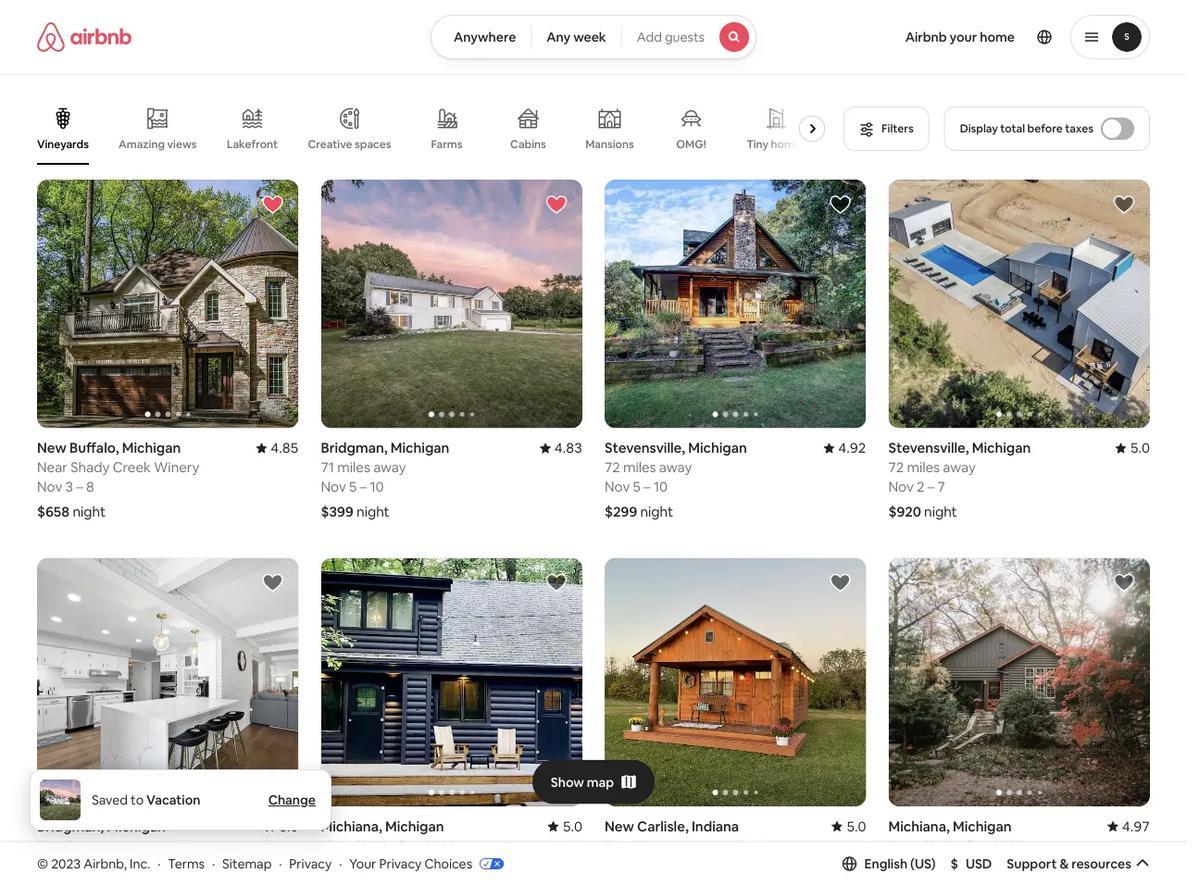 Task type: describe. For each thing, give the bounding box(es) containing it.
none search field containing anywhere
[[431, 15, 757, 59]]

10 for $299
[[654, 478, 668, 496]]

stevensville, for 2
[[889, 439, 970, 457]]

total
[[1001, 121, 1026, 136]]

michiana, for 13
[[321, 817, 382, 835]]

6
[[917, 856, 925, 874]]

72 for nov 2 – 7
[[889, 458, 904, 477]]

away for $299
[[659, 458, 692, 477]]

3 · from the left
[[279, 856, 282, 872]]

any
[[547, 29, 571, 45]]

(us)
[[911, 856, 936, 873]]

add to wishlist: michiana, michigan image for 4.97
[[1114, 572, 1136, 594]]

map
[[587, 774, 614, 791]]

shady inside the new buffalo, michigan near shady creek winery nov 3 – 8 $658 night
[[71, 458, 110, 477]]

new carlisle, indiana 72 miles away
[[605, 817, 739, 855]]

saved to vacation
[[92, 792, 201, 809]]

add to wishlist: bridgman, michigan image
[[262, 572, 284, 594]]

miles for $299
[[623, 458, 656, 477]]

filters button
[[844, 107, 930, 151]]

11
[[938, 856, 950, 874]]

© 2023 airbnb, inc. ·
[[37, 856, 161, 872]]

winery for michiana, michigan near shady creek winery nov 6 – 11
[[1006, 837, 1052, 855]]

4.92
[[839, 439, 867, 457]]

13 inside michiana, michigan near shady creek winery nov 13 – 18
[[349, 856, 363, 874]]

4 · from the left
[[339, 856, 342, 872]]

tiny
[[747, 137, 769, 151]]

night for $920
[[925, 503, 958, 521]]

new for near
[[37, 439, 67, 457]]

71 for 5
[[321, 458, 334, 477]]

away inside new carlisle, indiana 72 miles away
[[659, 837, 692, 855]]

nov inside michiana, michigan near shady creek winery nov 13 – 18
[[321, 856, 346, 874]]

add guests
[[637, 29, 705, 45]]

$920
[[889, 503, 922, 521]]

homes
[[771, 137, 807, 151]]

near for michiana, michigan near shady creek winery nov 13 – 18
[[321, 837, 352, 855]]

change button
[[268, 792, 316, 809]]

stevensville, michigan 72 miles away nov 2 – 7 $920 night
[[889, 439, 1031, 521]]

remove from wishlist: new buffalo, michigan image
[[262, 194, 284, 216]]

sitemap
[[222, 856, 272, 872]]

home
[[980, 29, 1015, 45]]

72 inside new carlisle, indiana 72 miles away
[[605, 837, 620, 855]]

7
[[938, 478, 946, 496]]

amazing
[[119, 137, 165, 151]]

3
[[65, 478, 73, 496]]

michigan for bridgman, michigan 71 miles away nov 5 – 10 $399 night
[[391, 439, 450, 457]]

english (us)
[[865, 856, 936, 873]]

$658
[[37, 503, 70, 521]]

5.0 out of 5 average rating image for bridgman, michigan
[[264, 817, 299, 835]]

– inside bridgman, michigan 71 miles away nov 13 – 18
[[82, 856, 89, 874]]

any week
[[547, 29, 607, 45]]

vacation
[[146, 792, 201, 809]]

4.85
[[271, 439, 299, 457]]

– inside the new buffalo, michigan near shady creek winery nov 3 – 8 $658 night
[[76, 478, 83, 496]]

week
[[574, 29, 607, 45]]

– inside stevensville, michigan 72 miles away nov 5 – 10 $299 night
[[644, 478, 651, 496]]

bridgman, michigan 71 miles away nov 5 – 10 $399 night
[[321, 439, 450, 521]]

to
[[131, 792, 144, 809]]

$ usd
[[951, 856, 993, 873]]

group containing amazing views
[[37, 93, 833, 165]]

airbnb
[[906, 29, 947, 45]]

stevensville, michigan 72 miles away nov 5 – 10 $299 night
[[605, 439, 748, 521]]

your privacy choices
[[350, 856, 473, 872]]

amazing views
[[119, 137, 197, 151]]

cabins
[[511, 137, 546, 151]]

4.85 out of 5 average rating image
[[256, 439, 299, 457]]

taxes
[[1066, 121, 1094, 136]]

near inside the new buffalo, michigan near shady creek winery nov 3 – 8 $658 night
[[37, 458, 68, 477]]

$299
[[605, 503, 638, 521]]

bridgman, for 13
[[37, 817, 104, 835]]

saved
[[92, 792, 128, 809]]

your privacy choices link
[[350, 856, 504, 874]]

winery for michiana, michigan near shady creek winery nov 13 – 18
[[438, 837, 484, 855]]

4.97
[[1123, 817, 1151, 835]]

creative
[[308, 137, 353, 151]]

support & resources
[[1007, 856, 1132, 873]]

4.83 out of 5 average rating image
[[540, 439, 583, 457]]

airbnb your home
[[906, 29, 1015, 45]]

creek inside the new buffalo, michigan near shady creek winery nov 3 – 8 $658 night
[[113, 458, 151, 477]]

8
[[86, 478, 94, 496]]

2
[[917, 478, 925, 496]]

new buffalo, michigan near shady creek winery nov 3 – 8 $658 night
[[37, 439, 200, 521]]

$
[[951, 856, 959, 873]]

night for $299
[[641, 503, 674, 521]]

bridgman, for 5
[[321, 439, 388, 457]]

nov inside bridgman, michigan 71 miles away nov 5 – 10 $399 night
[[321, 478, 346, 496]]

privacy link
[[289, 856, 332, 872]]

omg!
[[677, 137, 707, 151]]

indiana
[[692, 817, 739, 835]]

display total before taxes
[[960, 121, 1094, 136]]

airbnb your home link
[[895, 18, 1027, 57]]

lakefront
[[227, 137, 278, 151]]

add to wishlist: stevensville, michigan image
[[1114, 194, 1136, 216]]

carlisle,
[[637, 817, 689, 835]]

display
[[960, 121, 998, 136]]

2 horizontal spatial 5.0 out of 5 average rating image
[[1116, 439, 1151, 457]]

away for $920
[[943, 458, 976, 477]]

miles inside new carlisle, indiana 72 miles away
[[623, 837, 656, 855]]

terms
[[168, 856, 205, 872]]

english (us) button
[[843, 856, 936, 873]]

inc.
[[130, 856, 150, 872]]

guests
[[665, 29, 705, 45]]

2023
[[51, 856, 81, 872]]

creek for michiana, michigan near shady creek winery nov 13 – 18
[[397, 837, 435, 855]]

resources
[[1072, 856, 1132, 873]]

13 inside bridgman, michigan 71 miles away nov 13 – 18
[[65, 856, 79, 874]]

winery inside the new buffalo, michigan near shady creek winery nov 3 – 8 $658 night
[[154, 458, 200, 477]]

4.97 out of 5 average rating image
[[1108, 817, 1151, 835]]

display total before taxes button
[[945, 107, 1151, 151]]

your
[[950, 29, 978, 45]]



Task type: locate. For each thing, give the bounding box(es) containing it.
farms
[[431, 137, 463, 151]]

10 for $399
[[370, 478, 384, 496]]

4 night from the left
[[925, 503, 958, 521]]

2 horizontal spatial near
[[889, 837, 919, 855]]

71 inside bridgman, michigan 71 miles away nov 5 – 10 $399 night
[[321, 458, 334, 477]]

1 horizontal spatial 71
[[321, 458, 334, 477]]

nov left 2
[[889, 478, 914, 496]]

night inside the new buffalo, michigan near shady creek winery nov 3 – 8 $658 night
[[73, 503, 106, 521]]

miles up $399
[[337, 458, 370, 477]]

away inside bridgman, michigan 71 miles away nov 5 – 10 $399 night
[[373, 458, 406, 477]]

0 vertical spatial bridgman,
[[321, 439, 388, 457]]

michigan inside the new buffalo, michigan near shady creek winery nov 3 – 8 $658 night
[[122, 439, 181, 457]]

nov inside michiana, michigan near shady creek winery nov 6 – 11
[[889, 856, 914, 874]]

– inside michiana, michigan near shady creek winery nov 13 – 18
[[366, 856, 373, 874]]

nov left "airbnb,"
[[37, 856, 62, 874]]

0 horizontal spatial michiana,
[[321, 817, 382, 835]]

near inside michiana, michigan near shady creek winery nov 6 – 11
[[889, 837, 919, 855]]

2 michiana, from the left
[[889, 817, 950, 835]]

shady for michiana, michigan near shady creek winery nov 13 – 18
[[355, 837, 394, 855]]

night down 8
[[73, 503, 106, 521]]

creek up usd on the bottom right of the page
[[965, 837, 1003, 855]]

5.0
[[1131, 439, 1151, 457], [279, 817, 299, 835], [563, 817, 583, 835], [847, 817, 867, 835]]

sitemap link
[[222, 856, 272, 872]]

away for $399
[[373, 458, 406, 477]]

michigan for michiana, michigan near shady creek winery nov 13 – 18
[[385, 817, 444, 835]]

1 michiana, from the left
[[321, 817, 382, 835]]

1 vertical spatial bridgman,
[[37, 817, 104, 835]]

before
[[1028, 121, 1063, 136]]

3 night from the left
[[641, 503, 674, 521]]

0 horizontal spatial winery
[[154, 458, 200, 477]]

· right inc.
[[158, 856, 161, 872]]

5.0 for michiana, michigan near shady creek winery nov 13 – 18
[[563, 817, 583, 835]]

usd
[[966, 856, 993, 873]]

shady inside michiana, michigan near shady creek winery nov 6 – 11
[[922, 837, 962, 855]]

bridgman, up $399
[[321, 439, 388, 457]]

creek for michiana, michigan near shady creek winery nov 6 – 11
[[965, 837, 1003, 855]]

1 horizontal spatial 10
[[654, 478, 668, 496]]

2 add to wishlist: michiana, michigan image from the left
[[1114, 572, 1136, 594]]

5.0 out of 5 average rating image
[[1116, 439, 1151, 457], [264, 817, 299, 835], [548, 817, 583, 835]]

18 inside bridgman, michigan 71 miles away nov 13 – 18
[[92, 856, 106, 874]]

night right $399
[[357, 503, 390, 521]]

0 horizontal spatial 71
[[37, 837, 50, 855]]

71 inside bridgman, michigan 71 miles away nov 13 – 18
[[37, 837, 50, 855]]

0 horizontal spatial privacy
[[289, 856, 332, 872]]

michigan for michiana, michigan near shady creek winery nov 6 – 11
[[953, 817, 1012, 835]]

winery
[[154, 458, 200, 477], [438, 837, 484, 855], [1006, 837, 1052, 855]]

1 18 from the left
[[92, 856, 106, 874]]

5 for $399
[[349, 478, 357, 496]]

13
[[65, 856, 79, 874], [349, 856, 363, 874]]

2 horizontal spatial shady
[[922, 837, 962, 855]]

18
[[92, 856, 106, 874], [376, 856, 390, 874]]

0 horizontal spatial add to wishlist: michiana, michigan image
[[546, 572, 568, 594]]

5.0 out of 5 average rating image
[[832, 817, 867, 835]]

english
[[865, 856, 908, 873]]

night right $299
[[641, 503, 674, 521]]

night down 7
[[925, 503, 958, 521]]

stevensville, up $299
[[605, 439, 686, 457]]

1 horizontal spatial near
[[321, 837, 352, 855]]

2 horizontal spatial winery
[[1006, 837, 1052, 855]]

72 for nov 5 – 10
[[605, 458, 620, 477]]

0 horizontal spatial new
[[37, 439, 67, 457]]

0 horizontal spatial creek
[[113, 458, 151, 477]]

2 10 from the left
[[654, 478, 668, 496]]

72 down map
[[605, 837, 620, 855]]

show map
[[551, 774, 614, 791]]

stevensville, up 2
[[889, 439, 970, 457]]

1 horizontal spatial 5.0 out of 5 average rating image
[[548, 817, 583, 835]]

new
[[37, 439, 67, 457], [605, 817, 635, 835]]

change
[[268, 792, 316, 809]]

show map button
[[532, 760, 655, 805]]

72 up $299
[[605, 458, 620, 477]]

71 for 13
[[37, 837, 50, 855]]

5.0 out of 5 average rating image for michiana, michigan
[[548, 817, 583, 835]]

michigan inside bridgman, michigan 71 miles away nov 5 – 10 $399 night
[[391, 439, 450, 457]]

anywhere button
[[431, 15, 532, 59]]

night inside stevensville, michigan 72 miles away nov 5 – 10 $299 night
[[641, 503, 674, 521]]

shady for michiana, michigan near shady creek winery nov 6 – 11
[[922, 837, 962, 855]]

– inside bridgman, michigan 71 miles away nov 5 – 10 $399 night
[[360, 478, 367, 496]]

michiana, michigan near shady creek winery nov 6 – 11
[[889, 817, 1052, 874]]

new for 72
[[605, 817, 635, 835]]

night inside "stevensville, michigan 72 miles away nov 2 – 7 $920 night"
[[925, 503, 958, 521]]

creek inside michiana, michigan near shady creek winery nov 6 – 11
[[965, 837, 1003, 855]]

nov up $399
[[321, 478, 346, 496]]

nov left 6
[[889, 856, 914, 874]]

1 horizontal spatial stevensville,
[[889, 439, 970, 457]]

near up privacy link
[[321, 837, 352, 855]]

spaces
[[355, 137, 391, 151]]

add
[[637, 29, 662, 45]]

nov left your
[[321, 856, 346, 874]]

0 horizontal spatial shady
[[71, 458, 110, 477]]

– inside "stevensville, michigan 72 miles away nov 2 – 7 $920 night"
[[928, 478, 935, 496]]

nov inside "stevensville, michigan 72 miles away nov 2 – 7 $920 night"
[[889, 478, 914, 496]]

1 horizontal spatial shady
[[355, 837, 394, 855]]

71
[[321, 458, 334, 477], [37, 837, 50, 855]]

shady up 11
[[922, 837, 962, 855]]

71 up ©
[[37, 837, 50, 855]]

2 · from the left
[[212, 856, 215, 872]]

new left carlisle,
[[605, 817, 635, 835]]

1 add to wishlist: michiana, michigan image from the left
[[546, 572, 568, 594]]

michiana, for 6
[[889, 817, 950, 835]]

creek up your privacy choices
[[397, 837, 435, 855]]

bridgman, michigan 71 miles away nov 13 – 18
[[37, 817, 166, 874]]

choices
[[425, 856, 473, 872]]

13 right ©
[[65, 856, 79, 874]]

0 vertical spatial new
[[37, 439, 67, 457]]

stevensville, for 5
[[605, 439, 686, 457]]

2 night from the left
[[357, 503, 390, 521]]

bridgman, up 2023
[[37, 817, 104, 835]]

add to wishlist: michiana, michigan image for 5.0
[[546, 572, 568, 594]]

1 horizontal spatial 13
[[349, 856, 363, 874]]

bridgman, inside bridgman, michigan 71 miles away nov 5 – 10 $399 night
[[321, 439, 388, 457]]

72 inside "stevensville, michigan 72 miles away nov 2 – 7 $920 night"
[[889, 458, 904, 477]]

71 up $399
[[321, 458, 334, 477]]

add to wishlist: new carlisle, indiana image
[[830, 572, 852, 594]]

miles inside bridgman, michigan 71 miles away nov 13 – 18
[[53, 837, 86, 855]]

near up english (us)
[[889, 837, 919, 855]]

· left privacy link
[[279, 856, 282, 872]]

away inside "stevensville, michigan 72 miles away nov 2 – 7 $920 night"
[[943, 458, 976, 477]]

nov inside bridgman, michigan 71 miles away nov 13 – 18
[[37, 856, 62, 874]]

2 5 from the left
[[633, 478, 641, 496]]

michigan for stevensville, michigan 72 miles away nov 5 – 10 $299 night
[[689, 439, 748, 457]]

5 inside bridgman, michigan 71 miles away nov 5 – 10 $399 night
[[349, 478, 357, 496]]

5 up $299
[[633, 478, 641, 496]]

winery inside michiana, michigan near shady creek winery nov 6 – 11
[[1006, 837, 1052, 855]]

near inside michiana, michigan near shady creek winery nov 13 – 18
[[321, 837, 352, 855]]

away inside stevensville, michigan 72 miles away nov 5 – 10 $299 night
[[659, 458, 692, 477]]

1 vertical spatial new
[[605, 817, 635, 835]]

5 for $299
[[633, 478, 641, 496]]

0 horizontal spatial near
[[37, 458, 68, 477]]

2 privacy from the left
[[379, 856, 422, 872]]

1 horizontal spatial add to wishlist: michiana, michigan image
[[1114, 572, 1136, 594]]

michigan inside "stevensville, michigan 72 miles away nov 2 – 7 $920 night"
[[973, 439, 1031, 457]]

0 horizontal spatial 18
[[92, 856, 106, 874]]

2 horizontal spatial creek
[[965, 837, 1003, 855]]

2 13 from the left
[[349, 856, 363, 874]]

support
[[1007, 856, 1058, 873]]

michigan for bridgman, michigan 71 miles away nov 13 – 18
[[107, 817, 166, 835]]

your
[[350, 856, 376, 872]]

nov
[[37, 478, 62, 496], [321, 478, 346, 496], [605, 478, 630, 496], [889, 478, 914, 496], [37, 856, 62, 874], [321, 856, 346, 874], [889, 856, 914, 874]]

18 right 2023
[[92, 856, 106, 874]]

airbnb,
[[84, 856, 127, 872]]

add guests button
[[621, 15, 757, 59]]

any week button
[[531, 15, 622, 59]]

michigan
[[122, 439, 181, 457], [391, 439, 450, 457], [689, 439, 748, 457], [973, 439, 1031, 457], [107, 817, 166, 835], [385, 817, 444, 835], [953, 817, 1012, 835]]

nov up $299
[[605, 478, 630, 496]]

1 5 from the left
[[349, 478, 357, 496]]

stevensville, inside stevensville, michigan 72 miles away nov 5 – 10 $299 night
[[605, 439, 686, 457]]

michigan inside bridgman, michigan 71 miles away nov 13 – 18
[[107, 817, 166, 835]]

add to wishlist: michiana, michigan image
[[546, 572, 568, 594], [1114, 572, 1136, 594]]

1 horizontal spatial creek
[[397, 837, 435, 855]]

support & resources button
[[1007, 856, 1151, 873]]

nov left 3
[[37, 478, 62, 496]]

tiny homes
[[747, 137, 807, 151]]

1 13 from the left
[[65, 856, 79, 874]]

0 vertical spatial 71
[[321, 458, 334, 477]]

michiana, inside michiana, michigan near shady creek winery nov 13 – 18
[[321, 817, 382, 835]]

michiana, up your
[[321, 817, 382, 835]]

–
[[76, 478, 83, 496], [360, 478, 367, 496], [644, 478, 651, 496], [928, 478, 935, 496], [82, 856, 89, 874], [366, 856, 373, 874], [928, 856, 935, 874]]

stevensville,
[[605, 439, 686, 457], [889, 439, 970, 457]]

michiana, inside michiana, michigan near shady creek winery nov 6 – 11
[[889, 817, 950, 835]]

1 horizontal spatial michiana,
[[889, 817, 950, 835]]

&
[[1060, 856, 1069, 873]]

michigan for stevensville, michigan 72 miles away nov 2 – 7 $920 night
[[973, 439, 1031, 457]]

michigan inside michiana, michigan near shady creek winery nov 13 – 18
[[385, 817, 444, 835]]

72 inside stevensville, michigan 72 miles away nov 5 – 10 $299 night
[[605, 458, 620, 477]]

shady up 8
[[71, 458, 110, 477]]

filters
[[882, 121, 914, 136]]

18 left choices
[[376, 856, 390, 874]]

terms link
[[168, 856, 205, 872]]

1 vertical spatial 71
[[37, 837, 50, 855]]

anywhere
[[454, 29, 516, 45]]

1 horizontal spatial winery
[[438, 837, 484, 855]]

stevensville, inside "stevensville, michigan 72 miles away nov 2 – 7 $920 night"
[[889, 439, 970, 457]]

nov inside the new buffalo, michigan near shady creek winery nov 3 – 8 $658 night
[[37, 478, 62, 496]]

vineyards
[[37, 137, 89, 151]]

privacy left your
[[289, 856, 332, 872]]

away
[[373, 458, 406, 477], [659, 458, 692, 477], [943, 458, 976, 477], [90, 837, 122, 855], [659, 837, 692, 855]]

1 · from the left
[[158, 856, 161, 872]]

mansions
[[586, 137, 634, 151]]

– inside michiana, michigan near shady creek winery nov 6 – 11
[[928, 856, 935, 874]]

5 up $399
[[349, 478, 357, 496]]

miles down carlisle,
[[623, 837, 656, 855]]

miles for $399
[[337, 458, 370, 477]]

night
[[73, 503, 106, 521], [357, 503, 390, 521], [641, 503, 674, 521], [925, 503, 958, 521]]

bridgman,
[[321, 439, 388, 457], [37, 817, 104, 835]]

1 horizontal spatial new
[[605, 817, 635, 835]]

winery inside michiana, michigan near shady creek winery nov 13 – 18
[[438, 837, 484, 855]]

privacy right your
[[379, 856, 422, 872]]

1 horizontal spatial bridgman,
[[321, 439, 388, 457]]

michigan inside michiana, michigan near shady creek winery nov 6 – 11
[[953, 817, 1012, 835]]

away inside bridgman, michigan 71 miles away nov 13 – 18
[[90, 837, 122, 855]]

2 stevensville, from the left
[[889, 439, 970, 457]]

miles up 2
[[907, 458, 940, 477]]

terms · sitemap · privacy ·
[[168, 856, 342, 872]]

nov inside stevensville, michigan 72 miles away nov 5 – 10 $299 night
[[605, 478, 630, 496]]

· left your
[[339, 856, 342, 872]]

near for michiana, michigan near shady creek winery nov 6 – 11
[[889, 837, 919, 855]]

shady
[[71, 458, 110, 477], [355, 837, 394, 855], [922, 837, 962, 855]]

10 inside stevensville, michigan 72 miles away nov 5 – 10 $299 night
[[654, 478, 668, 496]]

0 horizontal spatial 13
[[65, 856, 79, 874]]

views
[[167, 137, 197, 151]]

buffalo,
[[70, 439, 119, 457]]

5 inside stevensville, michigan 72 miles away nov 5 – 10 $299 night
[[633, 478, 641, 496]]

72 up $920
[[889, 458, 904, 477]]

1 privacy from the left
[[289, 856, 332, 872]]

michiana, michigan near shady creek winery nov 13 – 18
[[321, 817, 484, 874]]

1 horizontal spatial privacy
[[379, 856, 422, 872]]

miles up 2023
[[53, 837, 86, 855]]

10
[[370, 478, 384, 496], [654, 478, 668, 496]]

10 inside bridgman, michigan 71 miles away nov 5 – 10 $399 night
[[370, 478, 384, 496]]

miles inside bridgman, michigan 71 miles away nov 5 – 10 $399 night
[[337, 458, 370, 477]]

1 horizontal spatial 18
[[376, 856, 390, 874]]

0 horizontal spatial 5
[[349, 478, 357, 496]]

miles inside "stevensville, michigan 72 miles away nov 2 – 7 $920 night"
[[907, 458, 940, 477]]

michigan inside stevensville, michigan 72 miles away nov 5 – 10 $299 night
[[689, 439, 748, 457]]

show
[[551, 774, 584, 791]]

1 night from the left
[[73, 503, 106, 521]]

0 horizontal spatial 10
[[370, 478, 384, 496]]

·
[[158, 856, 161, 872], [212, 856, 215, 872], [279, 856, 282, 872], [339, 856, 342, 872]]

4.83
[[555, 439, 583, 457]]

new inside the new buffalo, michigan near shady creek winery nov 3 – 8 $658 night
[[37, 439, 67, 457]]

bridgman, inside bridgman, michigan 71 miles away nov 13 – 18
[[37, 817, 104, 835]]

1 horizontal spatial 5
[[633, 478, 641, 496]]

miles up $299
[[623, 458, 656, 477]]

add to wishlist: stevensville, michigan image
[[830, 194, 852, 216]]

0 horizontal spatial 5.0 out of 5 average rating image
[[264, 817, 299, 835]]

creative spaces
[[308, 137, 391, 151]]

new inside new carlisle, indiana 72 miles away
[[605, 817, 635, 835]]

night inside bridgman, michigan 71 miles away nov 5 – 10 $399 night
[[357, 503, 390, 521]]

$399
[[321, 503, 354, 521]]

shady inside michiana, michigan near shady creek winery nov 13 – 18
[[355, 837, 394, 855]]

near up 3
[[37, 458, 68, 477]]

creek inside michiana, michigan near shady creek winery nov 13 – 18
[[397, 837, 435, 855]]

miles for $920
[[907, 458, 940, 477]]

18 inside michiana, michigan near shady creek winery nov 13 – 18
[[376, 856, 390, 874]]

miles inside stevensville, michigan 72 miles away nov 5 – 10 $299 night
[[623, 458, 656, 477]]

group
[[37, 93, 833, 165], [37, 180, 299, 428], [321, 180, 583, 428], [605, 180, 867, 428], [889, 180, 1151, 428], [37, 558, 299, 807], [321, 558, 583, 807], [605, 558, 867, 807], [889, 558, 1151, 807]]

None search field
[[431, 15, 757, 59]]

1 stevensville, from the left
[[605, 439, 686, 457]]

profile element
[[779, 0, 1151, 74]]

michiana, up (us)
[[889, 817, 950, 835]]

13 right privacy link
[[349, 856, 363, 874]]

shady up your
[[355, 837, 394, 855]]

5.0 for new carlisle, indiana 72 miles away
[[847, 817, 867, 835]]

0 horizontal spatial bridgman,
[[37, 817, 104, 835]]

night for $399
[[357, 503, 390, 521]]

5.0 for bridgman, michigan 71 miles away nov 13 – 18
[[279, 817, 299, 835]]

1 10 from the left
[[370, 478, 384, 496]]

· right terms link
[[212, 856, 215, 872]]

michiana,
[[321, 817, 382, 835], [889, 817, 950, 835]]

4.92 out of 5 average rating image
[[824, 439, 867, 457]]

2 18 from the left
[[376, 856, 390, 874]]

0 horizontal spatial stevensville,
[[605, 439, 686, 457]]

creek down buffalo,
[[113, 458, 151, 477]]

new left buffalo,
[[37, 439, 67, 457]]

©
[[37, 856, 48, 872]]

remove from wishlist: bridgman, michigan image
[[546, 194, 568, 216]]



Task type: vqa. For each thing, say whether or not it's contained in the screenshot.
–
yes



